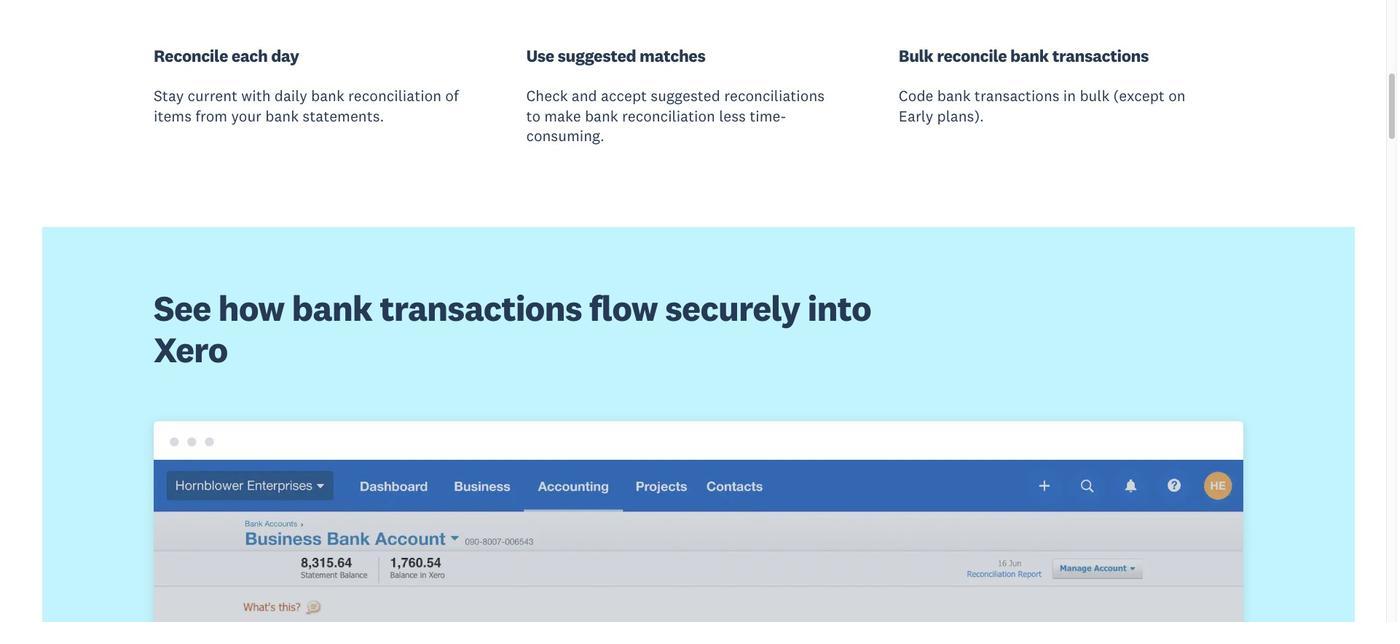 Task type: locate. For each thing, give the bounding box(es) containing it.
reconcile
[[937, 45, 1007, 66]]

early
[[899, 106, 934, 126]]

transactions inside the see how bank transactions flow securely into xero
[[380, 287, 582, 331]]

transactions inside code bank transactions in bulk (except on early plans).
[[975, 86, 1060, 106]]

current
[[188, 86, 238, 106]]

time-
[[750, 106, 786, 126]]

2 vertical spatial transactions
[[380, 287, 582, 331]]

with
[[241, 86, 271, 106]]

and
[[572, 86, 597, 106]]

transactions for bulk reconcile bank transactions
[[1053, 45, 1149, 66]]

transactions for see how bank transactions flow securely into xero
[[380, 287, 582, 331]]

check and accept suggested reconciliations to make bank reconciliation less time- consuming.
[[526, 86, 825, 146]]

reconciliations
[[724, 86, 825, 106]]

0 vertical spatial suggested
[[558, 45, 636, 66]]

from
[[195, 106, 227, 126]]

bank
[[1011, 45, 1049, 66], [311, 86, 345, 106], [938, 86, 971, 106], [265, 106, 299, 126], [585, 106, 618, 126], [292, 287, 372, 331]]

in
[[1064, 86, 1076, 106]]

transactions
[[1053, 45, 1149, 66], [975, 86, 1060, 106], [380, 287, 582, 331]]

make
[[544, 106, 581, 126]]

reconciliation inside the check and accept suggested reconciliations to make bank reconciliation less time- consuming.
[[622, 106, 715, 126]]

0 horizontal spatial suggested
[[558, 45, 636, 66]]

suggested down matches
[[651, 86, 721, 106]]

flow
[[589, 287, 658, 331]]

bank inside code bank transactions in bulk (except on early plans).
[[938, 86, 971, 106]]

stay
[[154, 86, 184, 106]]

suggested up and
[[558, 45, 636, 66]]

reconciliation down accept
[[622, 106, 715, 126]]

use
[[526, 45, 554, 66]]

plans).
[[937, 106, 984, 126]]

accept
[[601, 86, 647, 106]]

suggested
[[558, 45, 636, 66], [651, 86, 721, 106]]

0 vertical spatial transactions
[[1053, 45, 1149, 66]]

1 vertical spatial suggested
[[651, 86, 721, 106]]

code
[[899, 86, 934, 106]]

reconciliation up statements.
[[348, 86, 442, 106]]

day
[[271, 45, 299, 66]]

items
[[154, 106, 192, 126]]

consuming.
[[526, 126, 605, 146]]

securely
[[665, 287, 800, 331]]

reconciliation
[[348, 86, 442, 106], [622, 106, 715, 126]]

bulk
[[1080, 86, 1110, 106]]

0 horizontal spatial reconciliation
[[348, 86, 442, 106]]

to
[[526, 106, 541, 126]]

your
[[231, 106, 262, 126]]

see
[[154, 287, 211, 331]]

stay current with daily bank reconciliation of items from your bank statements.
[[154, 86, 459, 126]]

1 horizontal spatial reconciliation
[[622, 106, 715, 126]]

daily
[[275, 86, 307, 106]]

1 vertical spatial transactions
[[975, 86, 1060, 106]]

1 horizontal spatial suggested
[[651, 86, 721, 106]]



Task type: vqa. For each thing, say whether or not it's contained in the screenshot.
software
no



Task type: describe. For each thing, give the bounding box(es) containing it.
see how bank transactions flow securely into xero
[[154, 287, 871, 372]]

suggested inside the check and accept suggested reconciliations to make bank reconciliation less time- consuming.
[[651, 86, 721, 106]]

of
[[445, 86, 459, 106]]

bank inside the see how bank transactions flow securely into xero
[[292, 287, 372, 331]]

bank inside the check and accept suggested reconciliations to make bank reconciliation less time- consuming.
[[585, 106, 618, 126]]

statements.
[[303, 106, 384, 126]]

(except
[[1114, 86, 1165, 106]]

bulk
[[899, 45, 934, 66]]

code bank transactions in bulk (except on early plans).
[[899, 86, 1186, 126]]

on
[[1169, 86, 1186, 106]]

each
[[231, 45, 268, 66]]

reconcile
[[154, 45, 228, 66]]

how
[[218, 287, 285, 331]]

less
[[719, 106, 746, 126]]

use suggested matches
[[526, 45, 706, 66]]

matches
[[640, 45, 706, 66]]

reconcile each day
[[154, 45, 299, 66]]

check
[[526, 86, 568, 106]]

xero
[[154, 328, 228, 372]]

reconciliation inside stay current with daily bank reconciliation of items from your bank statements.
[[348, 86, 442, 106]]

into
[[808, 287, 871, 331]]

bulk reconcile bank transactions
[[899, 45, 1149, 66]]



